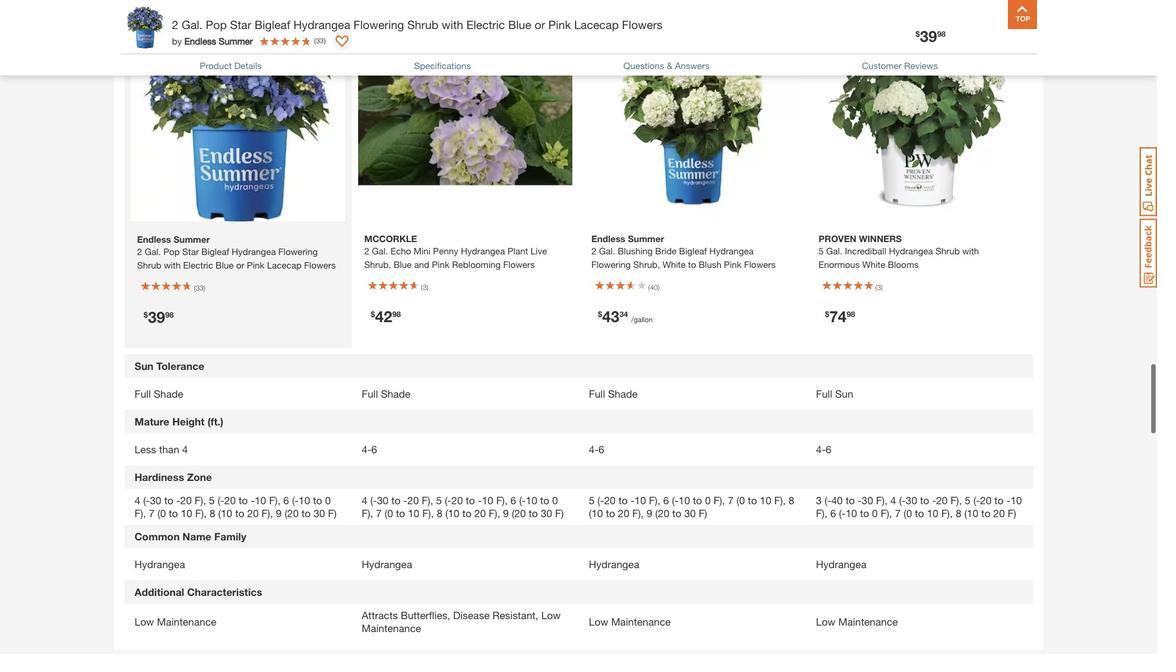 Task type: vqa. For each thing, say whether or not it's contained in the screenshot.
69.875
no



Task type: locate. For each thing, give the bounding box(es) containing it.
1 vertical spatial 39
[[148, 308, 165, 326]]

winners
[[860, 233, 902, 244]]

(10 inside 3 (-40 to -30 f), 4 (-30 to -20 f), 5 (-20 to -10 f), 6 (-10 to 0 f), 7 (0 to 10 f), 8 (10 to 20 f)
[[965, 507, 979, 519]]

full shade
[[135, 388, 183, 400], [362, 388, 411, 400], [589, 388, 638, 400]]

$ inside $ 74 98
[[826, 309, 830, 319]]

white down bride
[[663, 259, 686, 270]]

1 horizontal spatial ( 3 )
[[876, 283, 883, 291]]

$ 39 98
[[916, 27, 946, 45], [144, 308, 174, 326]]

1 horizontal spatial 4-6
[[589, 443, 605, 456]]

zone
[[187, 471, 212, 483]]

questions & answers button
[[624, 59, 710, 72], [624, 59, 710, 72]]

98 down echo
[[393, 309, 401, 319]]

2 horizontal spatial 3
[[878, 283, 882, 291]]

with inside proven winners 5 gal. incrediball hydrangea shrub with enormous white blooms
[[963, 245, 980, 256]]

pink
[[549, 17, 571, 32], [432, 259, 450, 270], [725, 259, 742, 270]]

2 horizontal spatial pink
[[725, 259, 742, 270]]

1 vertical spatial sun
[[836, 388, 854, 400]]

endless
[[185, 35, 216, 46], [592, 233, 626, 244]]

0 vertical spatial ( 33 )
[[314, 36, 326, 44]]

(-
[[143, 494, 150, 507], [218, 494, 224, 507], [292, 494, 299, 507], [371, 494, 377, 507], [445, 494, 452, 507], [520, 494, 526, 507], [598, 494, 605, 507], [672, 494, 679, 507], [825, 494, 832, 507], [900, 494, 906, 507], [974, 494, 981, 507], [840, 507, 846, 519]]

hydrangea inside the endless summer 2 gal. blushing bride bigleaf hydrangea flowering shrub, white to blush pink flowers
[[710, 245, 754, 256]]

flowers down plant on the left of the page
[[504, 259, 535, 270]]

0
[[325, 494, 331, 507], [553, 494, 558, 507], [706, 494, 711, 507], [873, 507, 878, 519]]

blue inside mccorkle 2 gal. echo mini penny hydrangea plant live shrub, blue and pink reblooming flowers
[[394, 259, 412, 270]]

2 9 from the left
[[503, 507, 509, 519]]

2 horizontal spatial full shade
[[589, 388, 638, 400]]

summer
[[219, 35, 253, 46], [628, 233, 665, 244]]

6 - from the left
[[858, 494, 862, 507]]

low inside attracts butterflies, disease resistant, low maintenance
[[542, 609, 561, 621]]

0 horizontal spatial shrub,
[[365, 259, 391, 270]]

74
[[830, 307, 847, 325]]

1 horizontal spatial 39
[[921, 27, 938, 45]]

pink for and
[[432, 259, 450, 270]]

1 vertical spatial $ 39 98
[[144, 308, 174, 326]]

gal. inside the endless summer 2 gal. blushing bride bigleaf hydrangea flowering shrub, white to blush pink flowers
[[599, 245, 616, 256]]

$ inside $ 43 34 /gallon
[[598, 309, 603, 319]]

shade
[[154, 388, 183, 400], [381, 388, 411, 400], [608, 388, 638, 400]]

0 vertical spatial 40
[[650, 283, 658, 291]]

customer reviews
[[863, 60, 939, 71]]

2 horizontal spatial 4-6
[[817, 443, 832, 456]]

2 horizontal spatial 9
[[647, 507, 653, 519]]

2 up the by
[[172, 17, 179, 32]]

1 vertical spatial shrub
[[936, 245, 961, 256]]

gal. left blushing
[[599, 245, 616, 256]]

2 full shade from the left
[[362, 388, 411, 400]]

5 inside 3 (-40 to -30 f), 4 (-30 to -20 f), 5 (-20 to -10 f), 6 (-10 to 0 f), 7 (0 to 10 f), 8 (10 to 20 f)
[[966, 494, 971, 507]]

3 - from the left
[[404, 494, 408, 507]]

39 up "reviews"
[[921, 27, 938, 45]]

0 horizontal spatial 9
[[276, 507, 282, 519]]

- inside 5 (-20 to -10 f), 6 (-10 to 0 f), 7 (0 to 10 f), 8 (10 to 20 f), 9 (20 to 30 f)
[[631, 494, 635, 507]]

2 - from the left
[[251, 494, 255, 507]]

1 horizontal spatial flowering
[[592, 259, 631, 270]]

0 horizontal spatial flowers
[[504, 259, 535, 270]]

1 horizontal spatial ( 33 )
[[314, 36, 326, 44]]

with
[[442, 17, 464, 32], [963, 245, 980, 256]]

2 full from the left
[[362, 388, 378, 400]]

less than 4
[[135, 443, 188, 456]]

to
[[689, 259, 697, 270], [164, 494, 174, 507], [239, 494, 248, 507], [313, 494, 322, 507], [392, 494, 401, 507], [466, 494, 475, 507], [541, 494, 550, 507], [619, 494, 628, 507], [693, 494, 703, 507], [748, 494, 758, 507], [846, 494, 856, 507], [921, 494, 930, 507], [995, 494, 1004, 507], [169, 507, 178, 519], [235, 507, 245, 519], [302, 507, 311, 519], [396, 507, 405, 519], [463, 507, 472, 519], [529, 507, 538, 519], [606, 507, 616, 519], [673, 507, 682, 519], [861, 507, 870, 519], [916, 507, 925, 519], [982, 507, 991, 519]]

gal. down proven
[[827, 245, 843, 256]]

2 ( 3 ) from the left
[[876, 283, 883, 291]]

0 horizontal spatial ( 3 )
[[421, 283, 429, 291]]

5 inside 5 (-20 to -10 f), 6 (-10 to 0 f), 7 (0 to 10 f), 8 (10 to 20 f), 9 (20 to 30 f)
[[589, 494, 595, 507]]

shrub, inside mccorkle 2 gal. echo mini penny hydrangea plant live shrub, blue and pink reblooming flowers
[[365, 259, 391, 270]]

42
[[375, 307, 393, 325]]

1 vertical spatial summer
[[628, 233, 665, 244]]

40
[[650, 283, 658, 291], [832, 494, 843, 507]]

1 horizontal spatial blue
[[509, 17, 532, 32]]

pink down penny
[[432, 259, 450, 270]]

1 shrub, from the left
[[365, 259, 391, 270]]

1 vertical spatial bigleaf
[[680, 245, 707, 256]]

3 (20 from the left
[[656, 507, 670, 519]]

1 horizontal spatial summer
[[628, 233, 665, 244]]

( 3 ) down and
[[421, 283, 429, 291]]

2 down mccorkle
[[365, 245, 370, 256]]

1 horizontal spatial pink
[[549, 17, 571, 32]]

electric
[[467, 17, 505, 32]]

reblooming
[[452, 259, 501, 270]]

2 low maintenance from the left
[[589, 616, 671, 628]]

1 horizontal spatial shade
[[381, 388, 411, 400]]

40 inside 3 (-40 to -30 f), 4 (-30 to -20 f), 5 (-20 to -10 f), 6 (-10 to 0 f), 7 (0 to 10 f), 8 (10 to 20 f)
[[832, 494, 843, 507]]

3 full from the left
[[589, 388, 606, 400]]

0 horizontal spatial shade
[[154, 388, 183, 400]]

1 ( 3 ) from the left
[[421, 283, 429, 291]]

shrub, down echo
[[365, 259, 391, 270]]

0 horizontal spatial 2
[[172, 17, 179, 32]]

20
[[180, 494, 192, 507], [224, 494, 236, 507], [408, 494, 419, 507], [452, 494, 463, 507], [605, 494, 616, 507], [937, 494, 948, 507], [981, 494, 992, 507], [247, 507, 259, 519], [475, 507, 486, 519], [618, 507, 630, 519], [994, 507, 1006, 519]]

bigleaf up 'blush'
[[680, 245, 707, 256]]

2 (20 from the left
[[512, 507, 526, 519]]

low maintenance
[[135, 616, 217, 628], [589, 616, 671, 628], [817, 616, 899, 628]]

f),
[[195, 494, 206, 507], [269, 494, 281, 507], [422, 494, 434, 507], [497, 494, 508, 507], [649, 494, 661, 507], [714, 494, 726, 507], [775, 494, 786, 507], [877, 494, 888, 507], [951, 494, 963, 507], [135, 507, 146, 519], [195, 507, 207, 519], [262, 507, 273, 519], [362, 507, 373, 519], [423, 507, 434, 519], [489, 507, 501, 519], [633, 507, 644, 519], [817, 507, 828, 519], [881, 507, 893, 519], [942, 507, 954, 519]]

shrub inside proven winners 5 gal. incrediball hydrangea shrub with enormous white blooms
[[936, 245, 961, 256]]

product
[[200, 60, 232, 71]]

2 horizontal spatial low maintenance
[[817, 616, 899, 628]]

1 vertical spatial endless
[[592, 233, 626, 244]]

pink right or
[[549, 17, 571, 32]]

1 horizontal spatial 33
[[316, 36, 324, 44]]

2
[[172, 17, 179, 32], [365, 245, 370, 256], [592, 245, 597, 256]]

4-6
[[362, 443, 378, 456], [589, 443, 605, 456], [817, 443, 832, 456]]

0 horizontal spatial full shade
[[135, 388, 183, 400]]

2 horizontal spatial (20
[[656, 507, 670, 519]]

(10 inside 5 (-20 to -10 f), 6 (-10 to 0 f), 7 (0 to 10 f), 8 (10 to 20 f), 9 (20 to 30 f)
[[589, 507, 603, 519]]

1 horizontal spatial low maintenance
[[589, 616, 671, 628]]

9 inside 5 (-20 to -10 f), 6 (-10 to 0 f), 7 (0 to 10 f), 8 (10 to 20 f), 9 (20 to 30 f)
[[647, 507, 653, 519]]

3 9 from the left
[[647, 507, 653, 519]]

shrub, for /gallon
[[634, 259, 661, 270]]

0 horizontal spatial white
[[663, 259, 686, 270]]

pink right 'blush'
[[725, 259, 742, 270]]

3 shade from the left
[[608, 388, 638, 400]]

1 - from the left
[[176, 494, 180, 507]]

$
[[916, 29, 921, 39], [371, 309, 375, 319], [598, 309, 603, 319], [826, 309, 830, 319], [144, 310, 148, 320]]

4-
[[362, 443, 372, 456], [589, 443, 599, 456], [817, 443, 826, 456]]

0 horizontal spatial endless
[[185, 35, 216, 46]]

0 horizontal spatial (20
[[285, 507, 299, 519]]

0 horizontal spatial 4-
[[362, 443, 372, 456]]

1 full from the left
[[135, 388, 151, 400]]

top button
[[1008, 0, 1038, 29]]

endless up blushing
[[592, 233, 626, 244]]

pink inside the endless summer 2 gal. blushing bride bigleaf hydrangea flowering shrub, white to blush pink flowers
[[725, 259, 742, 270]]

flowers up questions
[[622, 17, 663, 32]]

1 horizontal spatial endless
[[592, 233, 626, 244]]

(
[[314, 36, 316, 44], [421, 283, 423, 291], [649, 283, 650, 291], [876, 283, 878, 291], [194, 284, 196, 292]]

hardiness zone
[[135, 471, 212, 483]]

5 (-20 to -10 f), 6 (-10 to 0 f), 7 (0 to 10 f), 8 (10 to 20 f), 9 (20 to 30 f)
[[589, 494, 795, 519]]

pop
[[206, 17, 227, 32]]

)
[[324, 36, 326, 44], [427, 283, 429, 291], [658, 283, 660, 291], [882, 283, 883, 291], [204, 284, 205, 292]]

endless down pop
[[185, 35, 216, 46]]

summer down star
[[219, 35, 253, 46]]

questions
[[624, 60, 665, 71]]

2 horizontal spatial 2
[[592, 245, 597, 256]]

1 vertical spatial with
[[963, 245, 980, 256]]

1 shade from the left
[[154, 388, 183, 400]]

flowers right 'blush'
[[745, 259, 776, 270]]

gal. down mccorkle
[[372, 245, 388, 256]]

0 horizontal spatial 33
[[196, 284, 204, 292]]

1 horizontal spatial with
[[963, 245, 980, 256]]

3 full shade from the left
[[589, 388, 638, 400]]

1 vertical spatial 40
[[832, 494, 843, 507]]

flowering
[[354, 17, 404, 32], [592, 259, 631, 270]]

shrub,
[[365, 259, 391, 270], [634, 259, 661, 270]]

-
[[176, 494, 180, 507], [251, 494, 255, 507], [404, 494, 408, 507], [478, 494, 482, 507], [631, 494, 635, 507], [858, 494, 862, 507], [933, 494, 937, 507], [1007, 494, 1011, 507]]

summer inside the endless summer 2 gal. blushing bride bigleaf hydrangea flowering shrub, white to blush pink flowers
[[628, 233, 665, 244]]

0 vertical spatial shrub
[[408, 17, 439, 32]]

6 inside 5 (-20 to -10 f), 6 (-10 to 0 f), 7 (0 to 10 f), 8 (10 to 20 f), 9 (20 to 30 f)
[[664, 494, 670, 507]]

0 vertical spatial endless
[[185, 35, 216, 46]]

f) inside 5 (-20 to -10 f), 6 (-10 to 0 f), 7 (0 to 10 f), 8 (10 to 20 f), 9 (20 to 30 f)
[[699, 507, 708, 519]]

bigleaf inside the endless summer 2 gal. blushing bride bigleaf hydrangea flowering shrub, white to blush pink flowers
[[680, 245, 707, 256]]

4 (10 from the left
[[965, 507, 979, 519]]

by endless summer
[[172, 35, 253, 46]]

bigleaf right star
[[255, 17, 291, 32]]

display image
[[336, 36, 349, 48]]

0 horizontal spatial summer
[[219, 35, 253, 46]]

blue left or
[[509, 17, 532, 32]]

reviews
[[905, 60, 939, 71]]

4 f) from the left
[[1008, 507, 1017, 519]]

1 horizontal spatial sun
[[836, 388, 854, 400]]

mccorkle 2 gal. echo mini penny hydrangea plant live shrub, blue and pink reblooming flowers
[[365, 233, 547, 270]]

shrub, for 42
[[365, 259, 391, 270]]

specifications
[[414, 60, 471, 71]]

2 shrub, from the left
[[634, 259, 661, 270]]

1 horizontal spatial shrub
[[936, 245, 961, 256]]

characteristics
[[187, 586, 262, 598]]

0 vertical spatial with
[[442, 17, 464, 32]]

0 horizontal spatial 40
[[650, 283, 658, 291]]

product details button
[[200, 59, 262, 72], [200, 59, 262, 72]]

1 horizontal spatial 4-
[[589, 443, 599, 456]]

(0 inside 3 (-40 to -30 f), 4 (-30 to -20 f), 5 (-20 to -10 f), 6 (-10 to 0 f), 7 (0 to 10 f), 8 (10 to 20 f)
[[904, 507, 913, 519]]

2 horizontal spatial shade
[[608, 388, 638, 400]]

4 (-30 to -20 f), 5 (-20 to -10 f), 6 (-10 to 0 f), 7 (0 to 10 f), 8 (10 to 20 f), 9 (20 to 30 f)
[[135, 494, 337, 519], [362, 494, 564, 519]]

1 white from the left
[[663, 259, 686, 270]]

mini
[[414, 245, 431, 256]]

product details
[[200, 60, 262, 71]]

0 vertical spatial $ 39 98
[[916, 27, 946, 45]]

by
[[172, 35, 182, 46]]

8 - from the left
[[1007, 494, 1011, 507]]

(0
[[737, 494, 746, 507], [158, 507, 166, 519], [385, 507, 393, 519], [904, 507, 913, 519]]

pink inside mccorkle 2 gal. echo mini penny hydrangea plant live shrub, blue and pink reblooming flowers
[[432, 259, 450, 270]]

1 f) from the left
[[328, 507, 337, 519]]

gal.
[[182, 17, 203, 32], [372, 245, 388, 256], [599, 245, 616, 256], [827, 245, 843, 256]]

39 up sun tolerance
[[148, 308, 165, 326]]

( for 74
[[876, 283, 878, 291]]

5 - from the left
[[631, 494, 635, 507]]

2 horizontal spatial flowers
[[745, 259, 776, 270]]

flowers inside mccorkle 2 gal. echo mini penny hydrangea plant live shrub, blue and pink reblooming flowers
[[504, 259, 535, 270]]

$ 39 98 up "reviews"
[[916, 27, 946, 45]]

white down incrediball in the right of the page
[[863, 259, 886, 270]]

0 horizontal spatial $ 39 98
[[144, 308, 174, 326]]

30 inside 5 (-20 to -10 f), 6 (-10 to 0 f), 7 (0 to 10 f), 8 (10 to 20 f), 9 (20 to 30 f)
[[685, 507, 696, 519]]

0 vertical spatial blue
[[509, 17, 532, 32]]

0 horizontal spatial 4 (-30 to -20 f), 5 (-20 to -10 f), 6 (-10 to 0 f), 7 (0 to 10 f), 8 (10 to 20 f), 9 (20 to 30 f)
[[135, 494, 337, 519]]

5 gal. incrediball hydrangea shrub with enormous white blooms image
[[813, 6, 1027, 221]]

(10
[[218, 507, 232, 519], [446, 507, 460, 519], [589, 507, 603, 519], [965, 507, 979, 519]]

2 left blushing
[[592, 245, 597, 256]]

( 3 )
[[421, 283, 429, 291], [876, 283, 883, 291]]

lacecap
[[575, 17, 619, 32]]

shrub, inside the endless summer 2 gal. blushing bride bigleaf hydrangea flowering shrub, white to blush pink flowers
[[634, 259, 661, 270]]

1 horizontal spatial white
[[863, 259, 886, 270]]

98 down "enormous"
[[847, 309, 856, 319]]

1 vertical spatial flowering
[[592, 259, 631, 270]]

0 horizontal spatial shrub
[[408, 17, 439, 32]]

) for 74
[[882, 283, 883, 291]]

98 up "reviews"
[[938, 29, 946, 39]]

bride
[[656, 245, 677, 256]]

8
[[789, 494, 795, 507], [210, 507, 215, 519], [437, 507, 443, 519], [956, 507, 962, 519]]

0 horizontal spatial 3
[[423, 283, 427, 291]]

feedback link image
[[1141, 218, 1158, 288]]

0 horizontal spatial sun
[[135, 360, 154, 372]]

low
[[542, 609, 561, 621], [135, 616, 154, 628], [589, 616, 609, 628], [817, 616, 836, 628]]

8 inside 3 (-40 to -30 f), 4 (-30 to -20 f), 5 (-20 to -10 f), 6 (-10 to 0 f), 7 (0 to 10 f), 8 (10 to 20 f)
[[956, 507, 962, 519]]

/gallon
[[632, 315, 653, 323]]

hardiness
[[135, 471, 184, 483]]

1 horizontal spatial 40
[[832, 494, 843, 507]]

1 vertical spatial blue
[[394, 259, 412, 270]]

3 4-6 from the left
[[817, 443, 832, 456]]

white inside the endless summer 2 gal. blushing bride bigleaf hydrangea flowering shrub, white to blush pink flowers
[[663, 259, 686, 270]]

0 vertical spatial bigleaf
[[255, 17, 291, 32]]

0 horizontal spatial flowering
[[354, 17, 404, 32]]

summer up blushing
[[628, 233, 665, 244]]

customer reviews button
[[863, 59, 939, 72], [863, 59, 939, 72]]

1 vertical spatial 33
[[196, 284, 204, 292]]

4 inside 3 (-40 to -30 f), 4 (-30 to -20 f), 5 (-20 to -10 f), 6 (-10 to 0 f), 7 (0 to 10 f), 8 (10 to 20 f)
[[891, 494, 897, 507]]

flowers inside the endless summer 2 gal. blushing bride bigleaf hydrangea flowering shrub, white to blush pink flowers
[[745, 259, 776, 270]]

9
[[276, 507, 282, 519], [503, 507, 509, 519], [647, 507, 653, 519]]

shrub
[[408, 17, 439, 32], [936, 245, 961, 256]]

blue down echo
[[394, 259, 412, 270]]

2 white from the left
[[863, 259, 886, 270]]

1 4 (-30 to -20 f), 5 (-20 to -10 f), 6 (-10 to 0 f), 7 (0 to 10 f), 8 (10 to 20 f), 9 (20 to 30 f) from the left
[[135, 494, 337, 519]]

0 inside 5 (-20 to -10 f), 6 (-10 to 0 f), 7 (0 to 10 f), 8 (10 to 20 f), 9 (20 to 30 f)
[[706, 494, 711, 507]]

2 gal. echo mini penny hydrangea plant live shrub, blue and pink reblooming flowers image
[[358, 6, 573, 221]]

2 inside the endless summer 2 gal. blushing bride bigleaf hydrangea flowering shrub, white to blush pink flowers
[[592, 245, 597, 256]]

$ 42 98
[[371, 307, 401, 325]]

3 (10 from the left
[[589, 507, 603, 519]]

maintenance
[[157, 616, 217, 628], [612, 616, 671, 628], [839, 616, 899, 628], [362, 622, 422, 634]]

enormous
[[819, 259, 860, 270]]

full
[[135, 388, 151, 400], [362, 388, 378, 400], [589, 388, 606, 400], [817, 388, 833, 400]]

shrub, down blushing
[[634, 259, 661, 270]]

1 horizontal spatial bigleaf
[[680, 245, 707, 256]]

1 horizontal spatial (20
[[512, 507, 526, 519]]

1 horizontal spatial 9
[[503, 507, 509, 519]]

7 - from the left
[[933, 494, 937, 507]]

0 horizontal spatial blue
[[394, 259, 412, 270]]

f)
[[328, 507, 337, 519], [556, 507, 564, 519], [699, 507, 708, 519], [1008, 507, 1017, 519]]

blue
[[509, 17, 532, 32], [394, 259, 412, 270]]

( 3 ) down incrediball in the right of the page
[[876, 283, 883, 291]]

0 vertical spatial sun
[[135, 360, 154, 372]]

1 4-6 from the left
[[362, 443, 378, 456]]

1 9 from the left
[[276, 507, 282, 519]]

2 horizontal spatial 4-
[[817, 443, 826, 456]]

1 horizontal spatial 2
[[365, 245, 370, 256]]

5
[[819, 245, 824, 256], [209, 494, 215, 507], [436, 494, 442, 507], [589, 494, 595, 507], [966, 494, 971, 507]]

( 33 )
[[314, 36, 326, 44], [194, 284, 205, 292]]

1 horizontal spatial 3
[[817, 494, 822, 507]]

0 horizontal spatial 4-6
[[362, 443, 378, 456]]

2 inside mccorkle 2 gal. echo mini penny hydrangea plant live shrub, blue and pink reblooming flowers
[[365, 245, 370, 256]]

0 horizontal spatial low maintenance
[[135, 616, 217, 628]]

4
[[182, 443, 188, 456], [135, 494, 140, 507], [362, 494, 368, 507], [891, 494, 897, 507]]

0 vertical spatial summer
[[219, 35, 253, 46]]

( 3 ) for 74
[[876, 283, 883, 291]]

98
[[938, 29, 946, 39], [393, 309, 401, 319], [847, 309, 856, 319], [165, 310, 174, 320]]

1 (10 from the left
[[218, 507, 232, 519]]

0 horizontal spatial pink
[[432, 259, 450, 270]]

1 (20 from the left
[[285, 507, 299, 519]]

0 inside 3 (-40 to -30 f), 4 (-30 to -20 f), 5 (-20 to -10 f), 6 (-10 to 0 f), 7 (0 to 10 f), 8 (10 to 20 f)
[[873, 507, 878, 519]]

$ 39 98 up sun tolerance
[[144, 308, 174, 326]]

3 f) from the left
[[699, 507, 708, 519]]

blue for or
[[509, 17, 532, 32]]

1 horizontal spatial full shade
[[362, 388, 411, 400]]

10
[[255, 494, 266, 507], [299, 494, 310, 507], [482, 494, 494, 507], [526, 494, 538, 507], [635, 494, 647, 507], [679, 494, 691, 507], [760, 494, 772, 507], [1011, 494, 1023, 507], [181, 507, 192, 519], [408, 507, 420, 519], [846, 507, 858, 519], [928, 507, 939, 519]]

1 horizontal spatial 4 (-30 to -20 f), 5 (-20 to -10 f), 6 (-10 to 0 f), 7 (0 to 10 f), 8 (10 to 20 f), 9 (20 to 30 f)
[[362, 494, 564, 519]]

0 vertical spatial 39
[[921, 27, 938, 45]]

0 horizontal spatial ( 33 )
[[194, 284, 205, 292]]

star
[[230, 17, 252, 32]]

1 horizontal spatial shrub,
[[634, 259, 661, 270]]

gal. up the by
[[182, 17, 203, 32]]

2 4- from the left
[[589, 443, 599, 456]]



Task type: describe. For each thing, give the bounding box(es) containing it.
hydrangea inside mccorkle 2 gal. echo mini penny hydrangea plant live shrub, blue and pink reblooming flowers
[[461, 245, 505, 256]]

( 3 ) for 42
[[421, 283, 429, 291]]

&
[[667, 60, 673, 71]]

hydrangea inside proven winners 5 gal. incrediball hydrangea shrub with enormous white blooms
[[890, 245, 934, 256]]

endless summer 2 gal. blushing bride bigleaf hydrangea flowering shrub, white to blush pink flowers
[[592, 233, 776, 270]]

gal. inside proven winners 5 gal. incrediball hydrangea shrub with enormous white blooms
[[827, 245, 843, 256]]

2 gal. blushing bride bigleaf hydrangea flowering shrub, white to blush pink flowers image
[[585, 6, 800, 221]]

2 f) from the left
[[556, 507, 564, 519]]

43
[[603, 307, 620, 325]]

flowering inside the endless summer 2 gal. blushing bride bigleaf hydrangea flowering shrub, white to blush pink flowers
[[592, 259, 631, 270]]

3 (-40 to -30 f), 4 (-30 to -20 f), 5 (-20 to -10 f), 6 (-10 to 0 f), 7 (0 to 10 f), 8 (10 to 20 f)
[[817, 494, 1023, 519]]

mccorkle
[[365, 233, 417, 244]]

or
[[535, 17, 546, 32]]

full sun
[[817, 388, 854, 400]]

1 horizontal spatial flowers
[[622, 17, 663, 32]]

3 for 74
[[878, 283, 882, 291]]

3 low maintenance from the left
[[817, 616, 899, 628]]

0 horizontal spatial 39
[[148, 308, 165, 326]]

2 4-6 from the left
[[589, 443, 605, 456]]

blushing
[[618, 245, 653, 256]]

3 for 42
[[423, 283, 427, 291]]

98 inside $ 74 98
[[847, 309, 856, 319]]

disease
[[453, 609, 490, 621]]

pink for or
[[549, 17, 571, 32]]

gal. inside mccorkle 2 gal. echo mini penny hydrangea plant live shrub, blue and pink reblooming flowers
[[372, 245, 388, 256]]

butterflies,
[[401, 609, 451, 621]]

answers
[[675, 60, 710, 71]]

8 inside 5 (-20 to -10 f), 6 (-10 to 0 f), 7 (0 to 10 f), 8 (10 to 20 f), 9 (20 to 30 f)
[[789, 494, 795, 507]]

endless inside the endless summer 2 gal. blushing bride bigleaf hydrangea flowering shrub, white to blush pink flowers
[[592, 233, 626, 244]]

34
[[620, 309, 629, 319]]

blooms
[[889, 259, 919, 270]]

details
[[234, 60, 262, 71]]

f) inside 3 (-40 to -30 f), 4 (-30 to -20 f), 5 (-20 to -10 f), 6 (-10 to 0 f), 7 (0 to 10 f), 8 (10 to 20 f)
[[1008, 507, 1017, 519]]

less
[[135, 443, 156, 456]]

white inside proven winners 5 gal. incrediball hydrangea shrub with enormous white blooms
[[863, 259, 886, 270]]

than
[[159, 443, 179, 456]]

name
[[183, 530, 212, 543]]

incrediball
[[846, 245, 887, 256]]

) for 42
[[427, 283, 429, 291]]

(0 inside 5 (-20 to -10 f), 6 (-10 to 0 f), 7 (0 to 10 f), 8 (10 to 20 f), 9 (20 to 30 f)
[[737, 494, 746, 507]]

flowers for 42
[[504, 259, 535, 270]]

4 - from the left
[[478, 494, 482, 507]]

2 gal. pop star bigleaf hydrangea flowering shrub with electric blue or pink lacecap flowers
[[172, 17, 663, 32]]

additional
[[135, 586, 184, 598]]

flowers for /gallon
[[745, 259, 776, 270]]

$ 74 98
[[826, 307, 856, 325]]

0 vertical spatial 33
[[316, 36, 324, 44]]

echo
[[391, 245, 411, 256]]

$ 43 34 /gallon
[[598, 307, 653, 325]]

(ft.)
[[208, 415, 224, 428]]

and
[[414, 259, 430, 270]]

) for 39
[[204, 284, 205, 292]]

98 inside $ 42 98
[[393, 309, 401, 319]]

customer
[[863, 60, 902, 71]]

mature height (ft.)
[[135, 415, 224, 428]]

additional characteristics
[[135, 586, 262, 598]]

attracts butterflies, disease resistant, low maintenance
[[362, 609, 561, 634]]

7 inside 5 (-20 to -10 f), 6 (-10 to 0 f), 7 (0 to 10 f), 8 (10 to 20 f), 9 (20 to 30 f)
[[728, 494, 734, 507]]

( for 39
[[194, 284, 196, 292]]

7 inside 3 (-40 to -30 f), 4 (-30 to -20 f), 5 (-20 to -10 f), 6 (-10 to 0 f), 7 (0 to 10 f), 8 (10 to 20 f)
[[896, 507, 901, 519]]

common
[[135, 530, 180, 543]]

(20 inside 5 (-20 to -10 f), 6 (-10 to 0 f), 7 (0 to 10 f), 8 (10 to 20 f), 9 (20 to 30 f)
[[656, 507, 670, 519]]

maintenance inside attracts butterflies, disease resistant, low maintenance
[[362, 622, 422, 634]]

height
[[172, 415, 205, 428]]

product image image
[[124, 6, 166, 48]]

1 vertical spatial ( 33 )
[[194, 284, 205, 292]]

3 inside 3 (-40 to -30 f), 4 (-30 to -20 f), 5 (-20 to -10 f), 6 (-10 to 0 f), 7 (0 to 10 f), 8 (10 to 20 f)
[[817, 494, 822, 507]]

0 horizontal spatial with
[[442, 17, 464, 32]]

5 inside proven winners 5 gal. incrediball hydrangea shrub with enormous white blooms
[[819, 245, 824, 256]]

penny
[[433, 245, 459, 256]]

( for 42
[[421, 283, 423, 291]]

1 low maintenance from the left
[[135, 616, 217, 628]]

blue for and
[[394, 259, 412, 270]]

proven winners 5 gal. incrediball hydrangea shrub with enormous white blooms
[[819, 233, 980, 270]]

mature
[[135, 415, 169, 428]]

0 horizontal spatial bigleaf
[[255, 17, 291, 32]]

2 4 (-30 to -20 f), 5 (-20 to -10 f), 6 (-10 to 0 f), 7 (0 to 10 f), 8 (10 to 20 f), 9 (20 to 30 f) from the left
[[362, 494, 564, 519]]

sun tolerance
[[135, 360, 205, 372]]

blush
[[699, 259, 722, 270]]

1 horizontal spatial $ 39 98
[[916, 27, 946, 45]]

to inside the endless summer 2 gal. blushing bride bigleaf hydrangea flowering shrub, white to blush pink flowers
[[689, 259, 697, 270]]

( 40 )
[[649, 283, 660, 291]]

6 inside 3 (-40 to -30 f), 4 (-30 to -20 f), 5 (-20 to -10 f), 6 (-10 to 0 f), 7 (0 to 10 f), 8 (10 to 20 f)
[[831, 507, 837, 519]]

1 4- from the left
[[362, 443, 372, 456]]

2 shade from the left
[[381, 388, 411, 400]]

family
[[214, 530, 247, 543]]

2 (10 from the left
[[446, 507, 460, 519]]

4 full from the left
[[817, 388, 833, 400]]

tolerance
[[156, 360, 205, 372]]

common name family
[[135, 530, 247, 543]]

3 4- from the left
[[817, 443, 826, 456]]

98 up sun tolerance
[[165, 310, 174, 320]]

live chat image
[[1141, 147, 1158, 216]]

live
[[531, 245, 547, 256]]

questions & answers
[[624, 60, 710, 71]]

0 vertical spatial flowering
[[354, 17, 404, 32]]

resistant,
[[493, 609, 539, 621]]

proven
[[819, 233, 857, 244]]

$ inside $ 42 98
[[371, 309, 375, 319]]

attracts
[[362, 609, 398, 621]]

1 full shade from the left
[[135, 388, 183, 400]]

plant
[[508, 245, 529, 256]]



